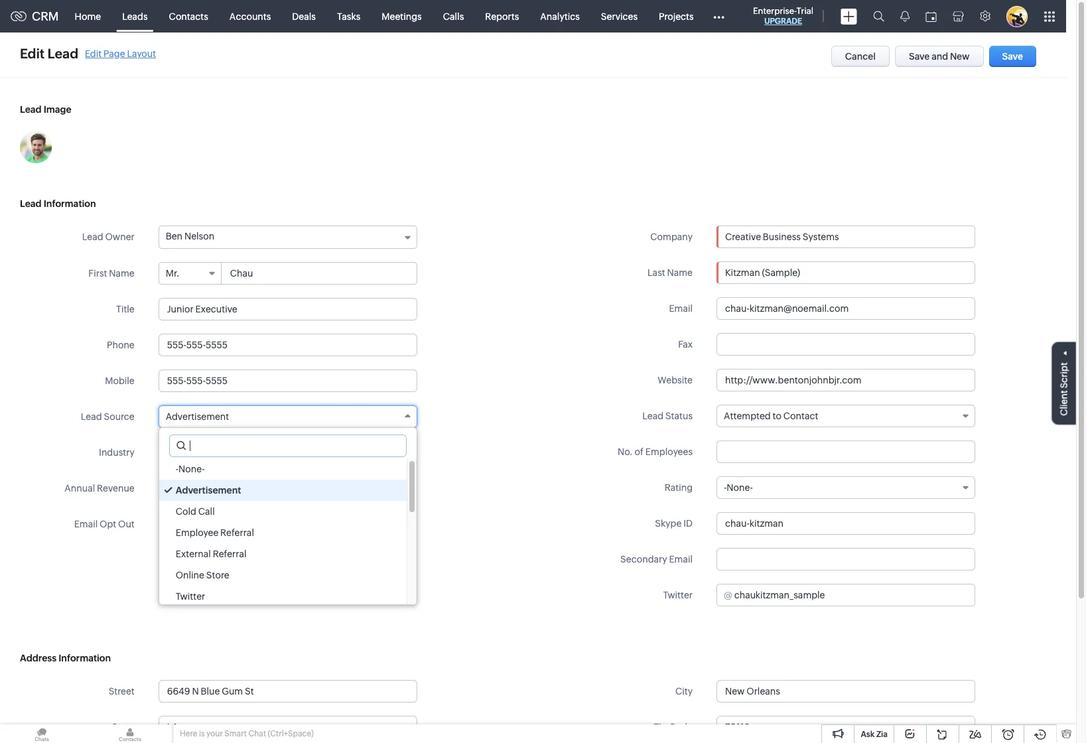 Task type: locate. For each thing, give the bounding box(es) containing it.
lead left status
[[643, 411, 664, 421]]

None field
[[717, 226, 975, 248]]

search element
[[865, 0, 893, 33]]

email down skype id
[[669, 554, 693, 565]]

to
[[773, 411, 782, 421]]

twitter option
[[159, 586, 407, 607]]

upgrade
[[764, 17, 802, 26]]

email
[[669, 303, 693, 314], [74, 519, 98, 530], [669, 554, 693, 565]]

email up fax
[[669, 303, 693, 314]]

contact
[[784, 411, 819, 421]]

ask zia
[[861, 730, 888, 739]]

mr.
[[166, 268, 179, 279]]

accounts link
[[219, 0, 282, 32]]

edit down the 'crm' link
[[20, 46, 45, 61]]

state
[[112, 722, 135, 733]]

calls
[[443, 11, 464, 22]]

0 horizontal spatial save
[[909, 51, 930, 62]]

here
[[180, 729, 197, 739]]

twitter down online in the left bottom of the page
[[176, 591, 205, 602]]

lead left image
[[20, 104, 42, 115]]

address information
[[20, 653, 111, 664]]

enterprise-
[[753, 6, 797, 16]]

1 vertical spatial -none-
[[724, 482, 753, 493]]

ask
[[861, 730, 875, 739]]

external referral option
[[159, 543, 407, 565]]

twitter inside option
[[176, 591, 205, 602]]

1 horizontal spatial edit
[[85, 48, 102, 59]]

- up "cold" at the left bottom
[[176, 464, 179, 474]]

None text field
[[717, 261, 976, 284], [717, 297, 976, 320], [717, 333, 976, 356], [717, 369, 976, 392], [170, 435, 406, 457], [717, 680, 976, 703], [158, 716, 417, 739], [717, 716, 976, 739], [717, 261, 976, 284], [717, 297, 976, 320], [717, 333, 976, 356], [717, 369, 976, 392], [170, 435, 406, 457], [717, 680, 976, 703], [158, 716, 417, 739], [717, 716, 976, 739]]

referral up 'external referral'
[[220, 528, 254, 538]]

advertisement option
[[159, 480, 407, 501]]

0 horizontal spatial name
[[109, 268, 135, 279]]

0 vertical spatial email
[[669, 303, 693, 314]]

0 vertical spatial none-
[[179, 464, 205, 474]]

lead down crm
[[47, 46, 78, 61]]

1 vertical spatial information
[[59, 653, 111, 664]]

email left opt
[[74, 519, 98, 530]]

employee referral
[[176, 528, 254, 538]]

zia
[[877, 730, 888, 739]]

save down profile element on the right top of the page
[[1002, 51, 1023, 62]]

tasks link
[[326, 0, 371, 32]]

information up lead owner on the left top of the page
[[44, 198, 96, 209]]

image
[[44, 104, 71, 115]]

1 vertical spatial none-
[[727, 482, 753, 493]]

lead information
[[20, 198, 96, 209]]

1 save from the left
[[909, 51, 930, 62]]

lead left the owner
[[82, 232, 103, 242]]

1 horizontal spatial name
[[667, 267, 693, 278]]

cancel
[[845, 51, 876, 62]]

referral up store
[[213, 549, 247, 559]]

and
[[932, 51, 948, 62]]

store
[[206, 570, 229, 581]]

1 vertical spatial referral
[[213, 549, 247, 559]]

edit
[[20, 46, 45, 61], [85, 48, 102, 59]]

save
[[909, 51, 930, 62], [1002, 51, 1023, 62]]

email for email
[[669, 303, 693, 314]]

lead
[[47, 46, 78, 61], [20, 104, 42, 115], [20, 198, 42, 209], [82, 232, 103, 242], [643, 411, 664, 421], [81, 411, 102, 422]]

0 vertical spatial -
[[176, 464, 179, 474]]

0 horizontal spatial -none-
[[176, 464, 205, 474]]

0 vertical spatial advertisement
[[166, 411, 229, 422]]

save and new button
[[895, 46, 984, 67]]

accounts
[[230, 11, 271, 22]]

1 horizontal spatial save
[[1002, 51, 1023, 62]]

twitter down secondary email
[[663, 590, 693, 601]]

1 vertical spatial -
[[724, 482, 727, 493]]

0 vertical spatial -none-
[[176, 464, 205, 474]]

last
[[648, 267, 665, 278]]

lead owner
[[82, 232, 135, 242]]

0 vertical spatial referral
[[220, 528, 254, 538]]

0 horizontal spatial -
[[176, 464, 179, 474]]

profile element
[[999, 0, 1036, 32]]

new
[[950, 51, 970, 62]]

information for address information
[[59, 653, 111, 664]]

home link
[[64, 0, 112, 32]]

0 horizontal spatial twitter
[[176, 591, 205, 602]]

lead image
[[20, 104, 71, 115]]

(ctrl+space)
[[268, 729, 314, 739]]

none- up cold call
[[179, 464, 205, 474]]

last name
[[648, 267, 693, 278]]

crm link
[[11, 9, 59, 23]]

skype id
[[655, 518, 693, 529]]

leads link
[[112, 0, 158, 32]]

save and new
[[909, 51, 970, 62]]

-none- option
[[159, 459, 407, 480]]

enterprise-trial upgrade
[[753, 6, 814, 26]]

email opt out
[[74, 519, 135, 530]]

0 horizontal spatial none-
[[179, 464, 205, 474]]

calls link
[[432, 0, 475, 32]]

Attempted to Contact field
[[717, 405, 976, 427]]

referral inside option
[[220, 528, 254, 538]]

chats image
[[0, 725, 84, 743]]

annual revenue
[[65, 483, 135, 494]]

signals element
[[893, 0, 918, 33]]

lead for lead owner
[[82, 232, 103, 242]]

ben
[[166, 231, 183, 242]]

2 save from the left
[[1002, 51, 1023, 62]]

referral inside option
[[213, 549, 247, 559]]

attempted to contact
[[724, 411, 819, 421]]

no.
[[618, 447, 633, 457]]

lead down image
[[20, 198, 42, 209]]

-none-
[[176, 464, 205, 474], [724, 482, 753, 493]]

lead status
[[643, 411, 693, 421]]

website
[[658, 375, 693, 386]]

edit left page
[[85, 48, 102, 59]]

source
[[104, 411, 135, 422]]

-none- right rating
[[724, 482, 753, 493]]

phone
[[107, 340, 135, 350]]

deals link
[[282, 0, 326, 32]]

lead left source
[[81, 411, 102, 422]]

title
[[116, 304, 135, 315]]

employees
[[646, 447, 693, 457]]

zip
[[654, 722, 667, 733]]

save left and
[[909, 51, 930, 62]]

1 vertical spatial email
[[74, 519, 98, 530]]

0 vertical spatial information
[[44, 198, 96, 209]]

1 horizontal spatial -none-
[[724, 482, 753, 493]]

name right first
[[109, 268, 135, 279]]

employee referral option
[[159, 522, 407, 543]]

1 horizontal spatial none-
[[727, 482, 753, 493]]

industry
[[99, 447, 135, 458]]

here is your smart chat (ctrl+space)
[[180, 729, 314, 739]]

advertisement
[[166, 411, 229, 422], [176, 485, 241, 496]]

information right address
[[59, 653, 111, 664]]

1 vertical spatial advertisement
[[176, 485, 241, 496]]

none- inside -none- field
[[727, 482, 753, 493]]

none- right rating
[[727, 482, 753, 493]]

1 horizontal spatial -
[[724, 482, 727, 493]]

lead source
[[81, 411, 135, 422]]

twitter
[[663, 590, 693, 601], [176, 591, 205, 602]]

- right rating
[[724, 482, 727, 493]]

meetings
[[382, 11, 422, 22]]

list box
[[159, 459, 417, 607]]

deals
[[292, 11, 316, 22]]

-none- inside field
[[724, 482, 753, 493]]

cancel button
[[831, 46, 890, 67]]

name right last
[[667, 267, 693, 278]]

None text field
[[717, 226, 975, 248], [222, 263, 417, 284], [158, 298, 417, 321], [158, 334, 417, 356], [158, 370, 417, 392], [717, 441, 976, 463], [174, 478, 417, 499], [717, 512, 976, 535], [717, 548, 976, 571], [735, 585, 975, 606], [158, 680, 417, 703], [717, 226, 975, 248], [222, 263, 417, 284], [158, 298, 417, 321], [158, 334, 417, 356], [158, 370, 417, 392], [717, 441, 976, 463], [174, 478, 417, 499], [717, 512, 976, 535], [717, 548, 976, 571], [735, 585, 975, 606], [158, 680, 417, 703]]

-none- up "cold" at the left bottom
[[176, 464, 205, 474]]

-none- inside option
[[176, 464, 205, 474]]



Task type: describe. For each thing, give the bounding box(es) containing it.
contacts
[[169, 11, 208, 22]]

referral for external referral
[[213, 549, 247, 559]]

projects link
[[648, 0, 705, 32]]

secondary
[[621, 554, 667, 565]]

information for lead information
[[44, 198, 96, 209]]

list box containing -none-
[[159, 459, 417, 607]]

id
[[684, 518, 693, 529]]

@
[[724, 590, 733, 601]]

cold call option
[[159, 501, 407, 522]]

-None- field
[[717, 476, 976, 499]]

lead for lead source
[[81, 411, 102, 422]]

name for first name
[[109, 268, 135, 279]]

ben nelson
[[166, 231, 214, 242]]

is
[[199, 729, 205, 739]]

online store
[[176, 570, 229, 581]]

analytics link
[[530, 0, 591, 32]]

your
[[206, 729, 223, 739]]

Other Modules field
[[705, 6, 733, 27]]

owner
[[105, 232, 135, 242]]

rating
[[665, 482, 693, 493]]

save button
[[989, 46, 1037, 67]]

tasks
[[337, 11, 361, 22]]

street
[[109, 686, 135, 697]]

reports
[[485, 11, 519, 22]]

mobile
[[105, 376, 135, 386]]

create menu image
[[841, 8, 857, 24]]

crm
[[32, 9, 59, 23]]

Mr. field
[[159, 263, 221, 284]]

online store option
[[159, 565, 407, 586]]

no. of employees
[[618, 447, 693, 457]]

lead for lead status
[[643, 411, 664, 421]]

revenue
[[97, 483, 135, 494]]

out
[[118, 519, 135, 530]]

cold
[[176, 506, 196, 517]]

trial
[[797, 6, 814, 16]]

contacts link
[[158, 0, 219, 32]]

referral for employee referral
[[220, 528, 254, 538]]

edit page layout link
[[85, 48, 156, 59]]

lead for lead image
[[20, 104, 42, 115]]

smart
[[225, 729, 247, 739]]

company
[[651, 232, 693, 242]]

search image
[[873, 11, 885, 22]]

Advertisement field
[[158, 405, 417, 428]]

projects
[[659, 11, 694, 22]]

script
[[1059, 362, 1070, 388]]

nelson
[[184, 231, 214, 242]]

annual
[[65, 483, 95, 494]]

- inside field
[[724, 482, 727, 493]]

lead for lead information
[[20, 198, 42, 209]]

edit lead edit page layout
[[20, 46, 156, 61]]

meetings link
[[371, 0, 432, 32]]

reports link
[[475, 0, 530, 32]]

image image
[[20, 131, 52, 163]]

client
[[1059, 390, 1070, 416]]

attempted
[[724, 411, 771, 421]]

calendar image
[[926, 11, 937, 22]]

code
[[669, 722, 693, 733]]

city
[[676, 686, 693, 697]]

analytics
[[540, 11, 580, 22]]

signals image
[[901, 11, 910, 22]]

none- inside -none- option
[[179, 464, 205, 474]]

save for save
[[1002, 51, 1023, 62]]

first
[[88, 268, 107, 279]]

call
[[198, 506, 215, 517]]

0 horizontal spatial edit
[[20, 46, 45, 61]]

- inside option
[[176, 464, 179, 474]]

cold call
[[176, 506, 215, 517]]

fax
[[678, 339, 693, 350]]

advertisement inside field
[[166, 411, 229, 422]]

name for last name
[[667, 267, 693, 278]]

opt
[[100, 519, 116, 530]]

edit inside edit lead edit page layout
[[85, 48, 102, 59]]

advertisement inside option
[[176, 485, 241, 496]]

external referral
[[176, 549, 247, 559]]

services
[[601, 11, 638, 22]]

skype
[[655, 518, 682, 529]]

services link
[[591, 0, 648, 32]]

contacts image
[[88, 725, 172, 743]]

leads
[[122, 11, 148, 22]]

create menu element
[[833, 0, 865, 32]]

layout
[[127, 48, 156, 59]]

status
[[666, 411, 693, 421]]

chat
[[248, 729, 266, 739]]

1 horizontal spatial twitter
[[663, 590, 693, 601]]

address
[[20, 653, 57, 664]]

email for email opt out
[[74, 519, 98, 530]]

profile image
[[1007, 6, 1028, 27]]

home
[[75, 11, 101, 22]]

secondary email
[[621, 554, 693, 565]]

online
[[176, 570, 204, 581]]

employee
[[176, 528, 219, 538]]

page
[[103, 48, 125, 59]]

first name
[[88, 268, 135, 279]]

external
[[176, 549, 211, 559]]

2 vertical spatial email
[[669, 554, 693, 565]]

save for save and new
[[909, 51, 930, 62]]



Task type: vqa. For each thing, say whether or not it's contained in the screenshot.
The Zip
yes



